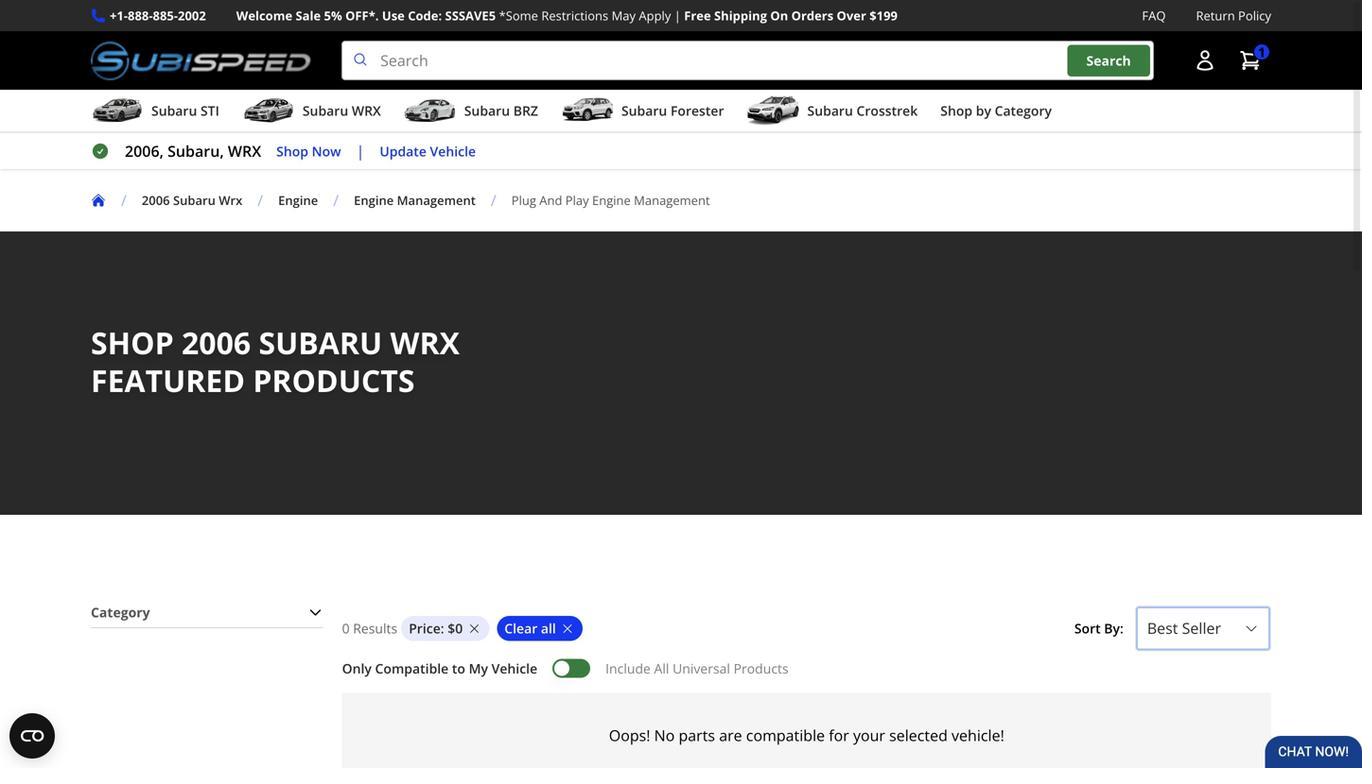 Task type: describe. For each thing, give the bounding box(es) containing it.
by:
[[1104, 620, 1124, 638]]

faq
[[1142, 7, 1166, 24]]

/ for 2006 subaru wrx
[[121, 190, 127, 211]]

to
[[452, 660, 465, 678]]

shop now link
[[276, 141, 341, 162]]

0 horizontal spatial |
[[356, 141, 364, 161]]

2006 subaru wrx link down "2006, subaru, wrx" on the top left of the page
[[142, 192, 242, 209]]

+1-888-885-2002
[[110, 7, 206, 24]]

plug
[[511, 192, 536, 209]]

button image
[[1194, 49, 1216, 72]]

*some
[[499, 7, 538, 24]]

Select... button
[[1135, 606, 1271, 652]]

oops!
[[609, 726, 650, 746]]

plug and play engine management
[[511, 192, 710, 209]]

shop by category
[[940, 102, 1052, 120]]

include
[[605, 660, 651, 678]]

update vehicle
[[380, 142, 476, 160]]

0
[[342, 620, 350, 638]]

include all universal products
[[605, 660, 789, 678]]

parts
[[679, 726, 715, 746]]

0 horizontal spatial 2006
[[142, 192, 170, 209]]

products
[[253, 360, 415, 402]]

subaru for subaru crosstrek
[[807, 102, 853, 120]]

shop
[[91, 323, 174, 364]]

by
[[976, 102, 991, 120]]

2006 subaru wrx
[[142, 192, 242, 209]]

faq link
[[1142, 6, 1166, 26]]

results
[[353, 620, 397, 638]]

2006,
[[125, 141, 164, 161]]

forester
[[671, 102, 724, 120]]

now
[[312, 142, 341, 160]]

engine for engine management
[[354, 192, 394, 209]]

subaru brz button
[[404, 94, 538, 132]]

sort
[[1074, 620, 1101, 638]]

subaru sti
[[151, 102, 219, 120]]

home image
[[91, 193, 106, 208]]

crosstrek
[[856, 102, 918, 120]]

clear
[[504, 620, 537, 638]]

$199
[[869, 7, 898, 24]]

for
[[829, 726, 849, 746]]

are
[[719, 726, 742, 746]]

shop 2006 subaru wrx featured products
[[91, 323, 460, 402]]

1
[[1258, 43, 1266, 61]]

welcome
[[236, 7, 292, 24]]

$0
[[448, 620, 463, 638]]

2006 subaru wrx link down subaru,
[[142, 192, 258, 209]]

shop now
[[276, 142, 341, 160]]

return
[[1196, 7, 1235, 24]]

featured
[[91, 360, 245, 402]]

5%
[[324, 7, 342, 24]]

clear all
[[504, 620, 556, 638]]

3 engine from the left
[[592, 192, 631, 209]]

2006 inside shop 2006 subaru wrx featured products
[[182, 323, 251, 364]]

your
[[853, 726, 885, 746]]

0 results
[[342, 620, 397, 638]]

compatible
[[746, 726, 825, 746]]

2 management from the left
[[634, 192, 710, 209]]

+1-888-885-2002 link
[[110, 6, 206, 26]]

products
[[734, 660, 789, 678]]

and
[[539, 192, 562, 209]]

price: $0
[[409, 620, 463, 638]]

2002
[[178, 7, 206, 24]]

shop for shop by category
[[940, 102, 972, 120]]

sti
[[201, 102, 219, 120]]

subaru crosstrek button
[[747, 94, 918, 132]]

vehicle!
[[952, 726, 1004, 746]]

all
[[541, 620, 556, 638]]

return policy
[[1196, 7, 1271, 24]]

subaru
[[259, 323, 382, 364]]

selected
[[889, 726, 948, 746]]

oops! no parts are compatible for your selected vehicle!
[[609, 726, 1004, 746]]

update
[[380, 142, 426, 160]]

1 button
[[1230, 42, 1271, 80]]

only
[[342, 660, 372, 678]]

may
[[612, 7, 636, 24]]

a subaru crosstrek thumbnail image image
[[747, 97, 800, 125]]



Task type: locate. For each thing, give the bounding box(es) containing it.
a subaru forester thumbnail image image
[[561, 97, 614, 125]]

management down subaru forester
[[634, 192, 710, 209]]

engine
[[278, 192, 318, 209], [354, 192, 394, 209], [592, 192, 631, 209]]

no
[[654, 726, 675, 746]]

subaru up the now at the left top
[[303, 102, 348, 120]]

apply
[[639, 7, 671, 24]]

sale
[[296, 7, 321, 24]]

policy
[[1238, 7, 1271, 24]]

1 management from the left
[[397, 192, 476, 209]]

shop inside dropdown button
[[940, 102, 972, 120]]

restrictions
[[541, 7, 608, 24]]

wrx inside shop 2006 subaru wrx featured products
[[390, 323, 460, 364]]

1 horizontal spatial management
[[634, 192, 710, 209]]

free
[[684, 7, 711, 24]]

subaru crosstrek
[[807, 102, 918, 120]]

/ for engine management
[[333, 190, 339, 211]]

select... image
[[1244, 622, 1259, 637]]

shop
[[940, 102, 972, 120], [276, 142, 308, 160]]

subaru for subaru sti
[[151, 102, 197, 120]]

wrx
[[219, 192, 242, 209]]

engine right play
[[592, 192, 631, 209]]

subaru left wrx
[[173, 192, 216, 209]]

0 horizontal spatial shop
[[276, 142, 308, 160]]

category
[[995, 102, 1052, 120]]

subaru brz
[[464, 102, 538, 120]]

brz
[[513, 102, 538, 120]]

wrx
[[352, 102, 381, 120], [228, 141, 261, 161], [390, 323, 460, 364]]

2006, subaru, wrx
[[125, 141, 261, 161]]

1 horizontal spatial wrx
[[352, 102, 381, 120]]

price:
[[409, 620, 444, 638]]

1 vertical spatial vehicle
[[491, 660, 537, 678]]

subaru for subaru forester
[[621, 102, 667, 120]]

return policy link
[[1196, 6, 1271, 26]]

only compatible to my vehicle
[[342, 660, 537, 678]]

plug and play engine management link
[[511, 192, 725, 209]]

1 vertical spatial shop
[[276, 142, 308, 160]]

a subaru brz thumbnail image image
[[404, 97, 457, 125]]

engine down shop now link
[[278, 192, 318, 209]]

on
[[770, 7, 788, 24]]

category button
[[91, 599, 323, 628]]

2 vertical spatial wrx
[[390, 323, 460, 364]]

subaru
[[151, 102, 197, 120], [303, 102, 348, 120], [464, 102, 510, 120], [621, 102, 667, 120], [807, 102, 853, 120], [173, 192, 216, 209]]

2006 down 2006, at the left top of page
[[142, 192, 170, 209]]

vehicle
[[430, 142, 476, 160], [491, 660, 537, 678]]

subispeed logo image
[[91, 41, 311, 81]]

| right the now at the left top
[[356, 141, 364, 161]]

shop for shop now
[[276, 142, 308, 160]]

vehicle down subaru brz dropdown button
[[430, 142, 476, 160]]

/ for engine
[[258, 190, 263, 211]]

open widget image
[[9, 714, 55, 760]]

search button
[[1067, 45, 1150, 76]]

1 vertical spatial 2006
[[182, 323, 251, 364]]

my
[[469, 660, 488, 678]]

3 / from the left
[[333, 190, 339, 211]]

1 engine from the left
[[278, 192, 318, 209]]

1 horizontal spatial |
[[674, 7, 681, 24]]

2 horizontal spatial engine
[[592, 192, 631, 209]]

2006
[[142, 192, 170, 209], [182, 323, 251, 364]]

update vehicle button
[[380, 141, 476, 162]]

1 horizontal spatial 2006
[[182, 323, 251, 364]]

/ right home icon
[[121, 190, 127, 211]]

subaru left sti
[[151, 102, 197, 120]]

wrx inside dropdown button
[[352, 102, 381, 120]]

orders
[[791, 7, 833, 24]]

/ right wrx
[[258, 190, 263, 211]]

engine down update
[[354, 192, 394, 209]]

0 horizontal spatial vehicle
[[430, 142, 476, 160]]

0 vertical spatial 2006
[[142, 192, 170, 209]]

play
[[565, 192, 589, 209]]

shop by category button
[[940, 94, 1052, 132]]

engine management
[[354, 192, 476, 209]]

a subaru wrx thumbnail image image
[[242, 97, 295, 125]]

management
[[397, 192, 476, 209], [634, 192, 710, 209]]

shop left by
[[940, 102, 972, 120]]

1 / from the left
[[121, 190, 127, 211]]

|
[[674, 7, 681, 24], [356, 141, 364, 161]]

/ left plug
[[491, 190, 496, 211]]

vehicle right my in the left bottom of the page
[[491, 660, 537, 678]]

/ down the now at the left top
[[333, 190, 339, 211]]

engine for engine
[[278, 192, 318, 209]]

2006 right "shop"
[[182, 323, 251, 364]]

subaru forester
[[621, 102, 724, 120]]

search input field
[[342, 41, 1154, 81]]

subaru for subaru brz
[[464, 102, 510, 120]]

1 horizontal spatial shop
[[940, 102, 972, 120]]

0 horizontal spatial management
[[397, 192, 476, 209]]

0 vertical spatial vehicle
[[430, 142, 476, 160]]

+1-
[[110, 7, 128, 24]]

2 / from the left
[[258, 190, 263, 211]]

sort by:
[[1074, 620, 1124, 638]]

search
[[1086, 51, 1131, 69]]

management down the update vehicle button
[[397, 192, 476, 209]]

subaru right a subaru crosstrek thumbnail image
[[807, 102, 853, 120]]

/
[[121, 190, 127, 211], [258, 190, 263, 211], [333, 190, 339, 211], [491, 190, 496, 211]]

subaru forester button
[[561, 94, 724, 132]]

engine link
[[278, 192, 333, 209], [278, 192, 318, 209]]

code:
[[408, 7, 442, 24]]

subaru wrx
[[303, 102, 381, 120]]

engine management link
[[354, 192, 491, 209], [354, 192, 476, 209]]

2 engine from the left
[[354, 192, 394, 209]]

compatible
[[375, 660, 449, 678]]

1 vertical spatial |
[[356, 141, 364, 161]]

0 vertical spatial wrx
[[352, 102, 381, 120]]

subaru wrx button
[[242, 94, 381, 132]]

subaru,
[[168, 141, 224, 161]]

885-
[[153, 7, 178, 24]]

1 vertical spatial wrx
[[228, 141, 261, 161]]

0 horizontal spatial wrx
[[228, 141, 261, 161]]

over
[[837, 7, 866, 24]]

2 horizontal spatial wrx
[[390, 323, 460, 364]]

universal
[[673, 660, 730, 678]]

vehicle inside button
[[430, 142, 476, 160]]

subaru left forester
[[621, 102, 667, 120]]

sssave5
[[445, 7, 496, 24]]

subaru for subaru wrx
[[303, 102, 348, 120]]

4 / from the left
[[491, 190, 496, 211]]

1 horizontal spatial engine
[[354, 192, 394, 209]]

0 horizontal spatial engine
[[278, 192, 318, 209]]

off*.
[[345, 7, 379, 24]]

0 vertical spatial shop
[[940, 102, 972, 120]]

welcome sale 5% off*. use code: sssave5 *some restrictions may apply | free shipping on orders over $199
[[236, 7, 898, 24]]

category
[[91, 604, 150, 622]]

a subaru sti thumbnail image image
[[91, 97, 144, 125]]

all
[[654, 660, 669, 678]]

subaru left brz
[[464, 102, 510, 120]]

| left the free
[[674, 7, 681, 24]]

use
[[382, 7, 405, 24]]

1 horizontal spatial vehicle
[[491, 660, 537, 678]]

0 vertical spatial |
[[674, 7, 681, 24]]

shipping
[[714, 7, 767, 24]]

shop left the now at the left top
[[276, 142, 308, 160]]

subaru sti button
[[91, 94, 219, 132]]



Task type: vqa. For each thing, say whether or not it's contained in the screenshot.
'play'
yes



